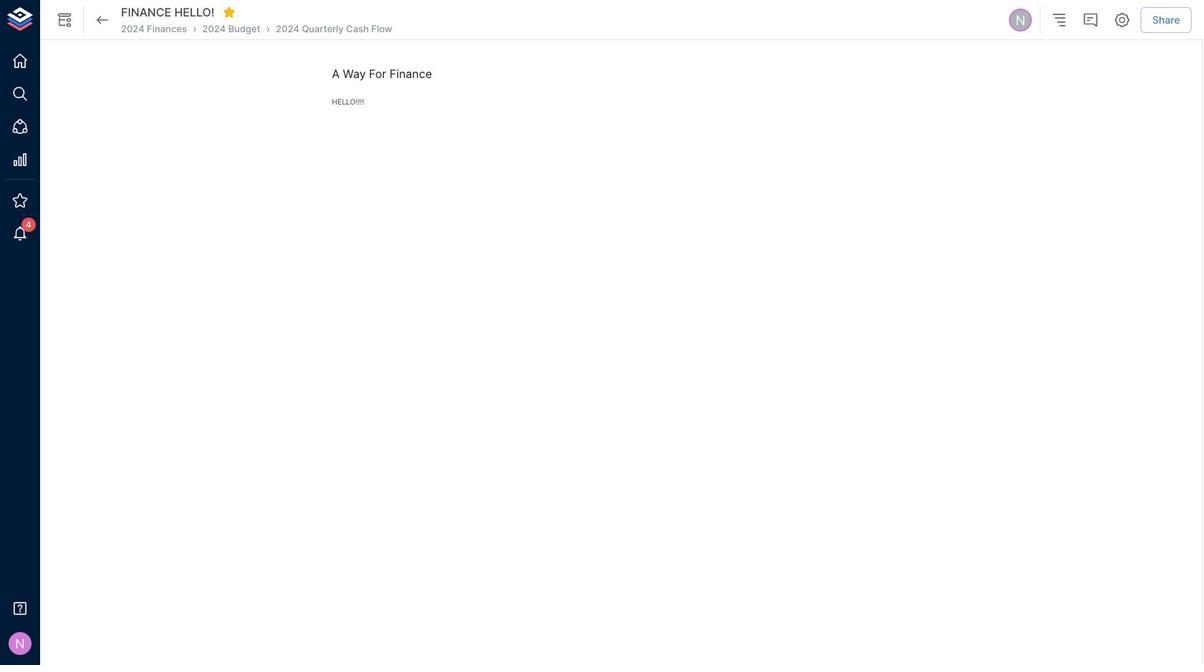 Task type: locate. For each thing, give the bounding box(es) containing it.
show wiki image
[[56, 11, 73, 29]]

remove favorite image
[[222, 6, 235, 18]]

table of contents image
[[1051, 11, 1068, 29]]

settings image
[[1114, 11, 1131, 29]]



Task type: describe. For each thing, give the bounding box(es) containing it.
go back image
[[94, 11, 111, 29]]

comments image
[[1083, 11, 1100, 29]]



Task type: vqa. For each thing, say whether or not it's contained in the screenshot.
Table of Contents image
yes



